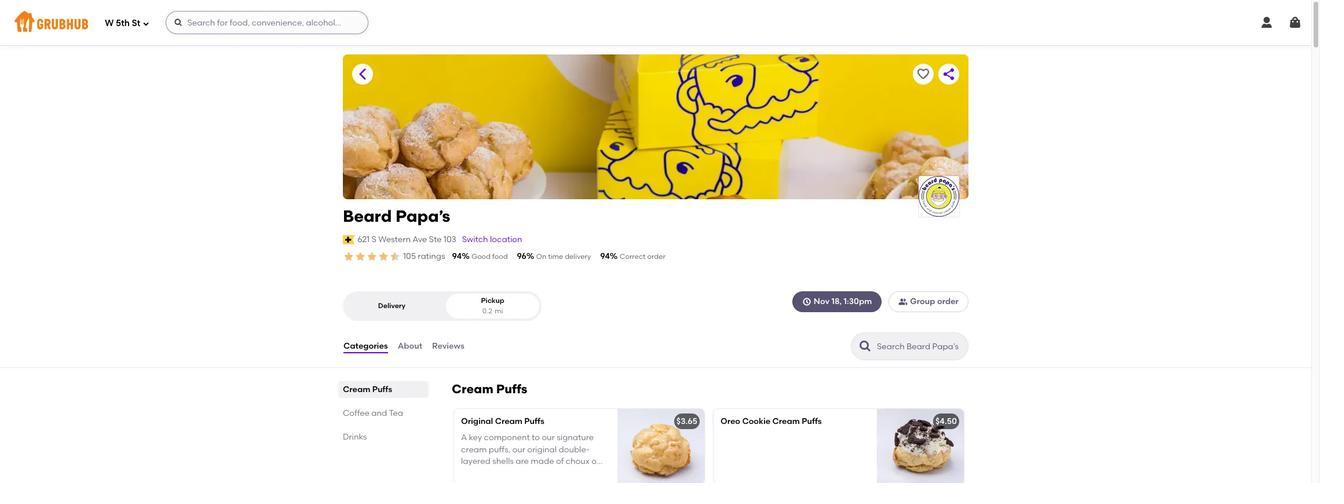 Task type: locate. For each thing, give the bounding box(es) containing it.
0 horizontal spatial 94
[[452, 252, 462, 261]]

94 for correct order
[[601, 252, 610, 261]]

cream puffs up coffee and tea
[[343, 385, 392, 395]]

good food
[[472, 253, 508, 261]]

0 horizontal spatial the
[[461, 468, 474, 478]]

search icon image
[[859, 340, 873, 354]]

svg image
[[1289, 16, 1303, 30], [143, 20, 150, 27]]

1 vertical spatial and
[[501, 468, 517, 478]]

w 5th st
[[105, 18, 141, 28]]

and left tea
[[372, 409, 387, 419]]

0 horizontal spatial our
[[513, 445, 526, 455]]

96
[[517, 252, 527, 261]]

cream puffs inside tab
[[343, 385, 392, 395]]

ste
[[429, 235, 442, 244]]

2 94 from the left
[[601, 252, 610, 261]]

coffee and tea
[[343, 409, 403, 419]]

cream puffs
[[452, 382, 528, 396], [343, 385, 392, 395]]

0 vertical spatial and
[[372, 409, 387, 419]]

nov
[[814, 297, 830, 307]]

puffs,
[[489, 445, 511, 455]]

0 horizontal spatial and
[[372, 409, 387, 419]]

cream puffs up original
[[452, 382, 528, 396]]

0 horizontal spatial svg image
[[174, 18, 183, 27]]

good
[[472, 253, 491, 261]]

papa's
[[396, 206, 451, 226]]

share icon image
[[942, 67, 956, 81]]

categories
[[344, 341, 388, 351]]

on right choux
[[592, 457, 602, 467]]

1 horizontal spatial svg image
[[803, 297, 812, 307]]

94 for good food
[[452, 252, 462, 261]]

1 horizontal spatial the
[[566, 468, 579, 478]]

coffee and tea tab
[[343, 407, 424, 420]]

puffs up coffee and tea tab
[[372, 385, 392, 395]]

delivery
[[378, 302, 406, 310]]

our right to
[[542, 433, 555, 443]]

nov 18, 1:30pm
[[814, 297, 873, 307]]

order right group
[[938, 297, 959, 307]]

2 the from the left
[[566, 468, 579, 478]]

order inside button
[[938, 297, 959, 307]]

are
[[516, 457, 529, 467]]

1 vertical spatial order
[[938, 297, 959, 307]]

1 horizontal spatial our
[[542, 433, 555, 443]]

switch location button
[[462, 233, 523, 246]]

cream up component at the bottom of page
[[495, 417, 523, 427]]

order right correct
[[648, 253, 666, 261]]

1 horizontal spatial order
[[938, 297, 959, 307]]

nov 18, 1:30pm button
[[793, 292, 882, 313]]

oreo cookie cream puffs
[[721, 417, 822, 427]]

the up outside.
[[461, 468, 474, 478]]

order
[[648, 253, 666, 261], [938, 297, 959, 307]]

drinks
[[343, 432, 367, 442]]

94 right the delivery on the left bottom
[[601, 252, 610, 261]]

cream
[[452, 382, 494, 396], [343, 385, 371, 395], [495, 417, 523, 427], [773, 417, 800, 427]]

star icon image
[[343, 251, 355, 263], [355, 251, 366, 263], [366, 251, 378, 263], [378, 251, 389, 263], [389, 251, 401, 263], [389, 251, 401, 263]]

18,
[[832, 297, 842, 307]]

time
[[548, 253, 564, 261]]

group order
[[911, 297, 959, 307]]

option group
[[343, 292, 542, 321]]

categories button
[[343, 326, 389, 368]]

0 horizontal spatial on
[[554, 468, 564, 478]]

on
[[537, 253, 547, 261]]

the
[[461, 468, 474, 478], [566, 468, 579, 478]]

oreo cookie cream puffs image
[[878, 409, 964, 483]]

delivery
[[565, 253, 591, 261]]

1 vertical spatial on
[[554, 468, 564, 478]]

1 horizontal spatial and
[[501, 468, 517, 478]]

on down of
[[554, 468, 564, 478]]

0.2
[[483, 307, 493, 315]]

ave
[[413, 235, 427, 244]]

on
[[592, 457, 602, 467], [554, 468, 564, 478]]

cookie
[[743, 417, 771, 427]]

105 ratings
[[403, 252, 445, 261]]

105
[[403, 252, 416, 261]]

main navigation navigation
[[0, 0, 1312, 45]]

puffs
[[497, 382, 528, 396], [372, 385, 392, 395], [525, 417, 545, 427], [802, 417, 822, 427]]

pickup 0.2 mi
[[481, 297, 505, 315]]

ratings
[[418, 252, 445, 261]]

1 horizontal spatial cream puffs
[[452, 382, 528, 396]]

puffs right cookie
[[802, 417, 822, 427]]

people icon image
[[899, 297, 908, 307]]

svg image
[[1261, 16, 1275, 30], [174, 18, 183, 27], [803, 297, 812, 307]]

correct
[[620, 253, 646, 261]]

beard papa's logo image
[[919, 176, 960, 217]]

1 horizontal spatial 94
[[601, 252, 610, 261]]

our up 'are'
[[513, 445, 526, 455]]

and
[[372, 409, 387, 419], [501, 468, 517, 478]]

1 vertical spatial our
[[513, 445, 526, 455]]

group order button
[[889, 292, 969, 313]]

puffs up original cream puffs
[[497, 382, 528, 396]]

0 horizontal spatial cream puffs
[[343, 385, 392, 395]]

pie
[[519, 468, 531, 478]]

cream up 'coffee'
[[343, 385, 371, 395]]

st
[[132, 18, 141, 28]]

cream puffs tab
[[343, 384, 424, 396]]

and inside tab
[[372, 409, 387, 419]]

original cream puffs image
[[618, 409, 705, 483]]

cream right cookie
[[773, 417, 800, 427]]

made
[[531, 457, 554, 467]]

0 vertical spatial order
[[648, 253, 666, 261]]

94 down 103
[[452, 252, 462, 261]]

about button
[[397, 326, 423, 368]]

to
[[532, 433, 540, 443]]

103
[[444, 235, 457, 244]]

the down choux
[[566, 468, 579, 478]]

0 vertical spatial on
[[592, 457, 602, 467]]

2 horizontal spatial svg image
[[1261, 16, 1275, 30]]

0 horizontal spatial order
[[648, 253, 666, 261]]

Search Beard Papa's search field
[[876, 341, 965, 352]]

pickup
[[481, 297, 505, 305]]

1 94 from the left
[[452, 252, 462, 261]]

621 s western ave ste 103
[[358, 235, 457, 244]]

our
[[542, 433, 555, 443], [513, 445, 526, 455]]

621
[[358, 235, 370, 244]]

94
[[452, 252, 462, 261], [601, 252, 610, 261]]

and down shells
[[501, 468, 517, 478]]

a key component to our signature cream puffs, our original double- layered shells are made of choux on the inside and pie crust on the outside.
[[461, 433, 602, 483]]

drinks tab
[[343, 431, 424, 443]]

puffs up to
[[525, 417, 545, 427]]



Task type: vqa. For each thing, say whether or not it's contained in the screenshot.
bottom "MAY"
no



Task type: describe. For each thing, give the bounding box(es) containing it.
cream inside tab
[[343, 385, 371, 395]]

caret left icon image
[[356, 67, 370, 81]]

a
[[461, 433, 467, 443]]

shells
[[493, 457, 514, 467]]

beard papa's
[[343, 206, 451, 226]]

option group containing pickup
[[343, 292, 542, 321]]

beard
[[343, 206, 392, 226]]

western
[[379, 235, 411, 244]]

original
[[461, 417, 493, 427]]

Search for food, convenience, alcohol... search field
[[166, 11, 369, 34]]

s
[[372, 235, 377, 244]]

cream up original
[[452, 382, 494, 396]]

coffee
[[343, 409, 370, 419]]

original cream puffs
[[461, 417, 545, 427]]

svg image inside nov 18, 1:30pm button
[[803, 297, 812, 307]]

mi
[[495, 307, 503, 315]]

and inside a key component to our signature cream puffs, our original double- layered shells are made of choux on the inside and pie crust on the outside.
[[501, 468, 517, 478]]

subscription pass image
[[343, 235, 355, 244]]

1 horizontal spatial on
[[592, 457, 602, 467]]

tea
[[389, 409, 403, 419]]

cream
[[461, 445, 487, 455]]

inside
[[476, 468, 499, 478]]

group
[[911, 297, 936, 307]]

switch location
[[462, 235, 523, 244]]

puffs inside tab
[[372, 385, 392, 395]]

save this restaurant image
[[917, 67, 931, 81]]

of
[[556, 457, 564, 467]]

food
[[493, 253, 508, 261]]

621 s western ave ste 103 button
[[357, 233, 457, 246]]

0 horizontal spatial svg image
[[143, 20, 150, 27]]

location
[[490, 235, 523, 244]]

1 horizontal spatial svg image
[[1289, 16, 1303, 30]]

0 vertical spatial our
[[542, 433, 555, 443]]

save this restaurant button
[[913, 64, 934, 85]]

oreo
[[721, 417, 741, 427]]

key
[[469, 433, 482, 443]]

component
[[484, 433, 530, 443]]

crust
[[533, 468, 552, 478]]

order for correct order
[[648, 253, 666, 261]]

$4.50
[[936, 417, 958, 427]]

switch
[[462, 235, 488, 244]]

$3.65
[[677, 417, 698, 427]]

layered
[[461, 457, 491, 467]]

outside.
[[461, 480, 492, 483]]

reviews
[[432, 341, 465, 351]]

reviews button
[[432, 326, 465, 368]]

1 the from the left
[[461, 468, 474, 478]]

correct order
[[620, 253, 666, 261]]

5th
[[116, 18, 130, 28]]

about
[[398, 341, 423, 351]]

signature
[[557, 433, 594, 443]]

double-
[[559, 445, 590, 455]]

original
[[528, 445, 557, 455]]

w
[[105, 18, 114, 28]]

choux
[[566, 457, 590, 467]]

on time delivery
[[537, 253, 591, 261]]

1:30pm
[[844, 297, 873, 307]]

order for group order
[[938, 297, 959, 307]]



